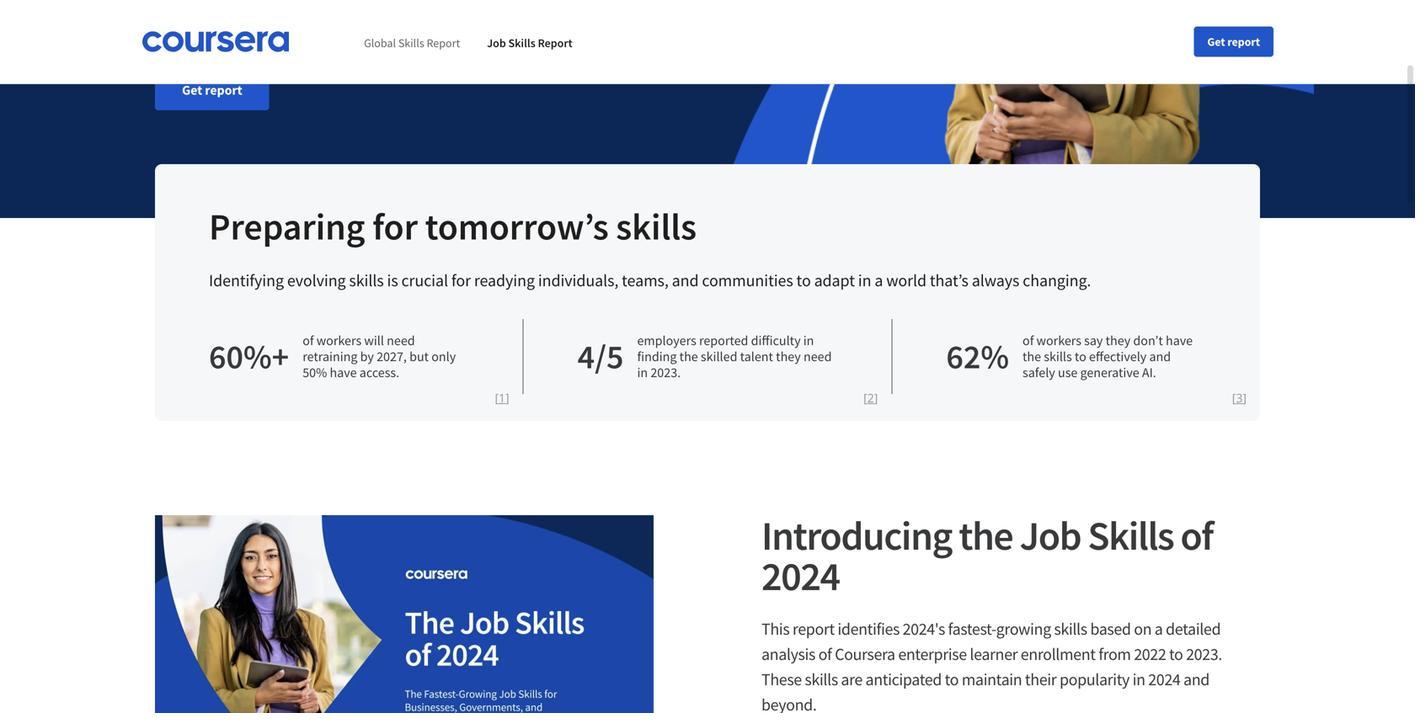 Task type: locate. For each thing, give the bounding box(es) containing it.
the inside employers reported difficulty in finding the skilled talent they need in 2023.
[[680, 348, 698, 365]]

generative
[[1081, 364, 1140, 381]]

0 vertical spatial a
[[875, 270, 883, 291]]

for up is
[[373, 203, 418, 250]]

always
[[972, 270, 1020, 291]]

2023.
[[651, 364, 681, 381], [1187, 644, 1223, 665]]

]
[[506, 390, 510, 406], [874, 390, 878, 406], [1243, 390, 1247, 406]]

workers
[[317, 332, 362, 349], [1037, 332, 1082, 349]]

this report identifies 2024's fastest-growing skills based on a detailed analysis of coursera enterprise learner enrollment from 2022 to 2023. these skills are anticipated to maintain their popularity in 2024 and beyond.
[[762, 619, 1223, 714]]

0 vertical spatial for
[[373, 203, 418, 250]]

[ 2 ]
[[864, 390, 878, 406]]

0 horizontal spatial for
[[373, 203, 418, 250]]

changing.
[[1023, 270, 1092, 291]]

popularity
[[1060, 670, 1130, 691]]

need inside employers reported difficulty in finding the skilled talent they need in 2023.
[[804, 348, 832, 365]]

2024
[[762, 551, 840, 602], [1149, 670, 1181, 691]]

1 horizontal spatial get report
[[1208, 34, 1261, 49]]

0 horizontal spatial report
[[427, 36, 460, 51]]

1 horizontal spatial 2023.
[[1187, 644, 1223, 665]]

1 horizontal spatial skills
[[509, 36, 536, 51]]

0 vertical spatial 2023.
[[651, 364, 681, 381]]

a
[[875, 270, 883, 291], [1155, 619, 1163, 640]]

0 horizontal spatial a
[[875, 270, 883, 291]]

0 vertical spatial 2024
[[762, 551, 840, 602]]

get for get report button
[[1208, 34, 1226, 49]]

report inside button
[[1228, 34, 1261, 49]]

0 horizontal spatial report
[[205, 82, 242, 99]]

in down employers
[[637, 364, 648, 381]]

skills left say
[[1044, 348, 1072, 365]]

1 ] from the left
[[506, 390, 510, 406]]

1 horizontal spatial have
[[1166, 332, 1193, 349]]

report
[[1228, 34, 1261, 49], [205, 82, 242, 99], [793, 619, 835, 640]]

0 horizontal spatial skills
[[398, 36, 424, 51]]

their
[[1025, 670, 1057, 691]]

0 vertical spatial have
[[1166, 332, 1193, 349]]

[ 3 ]
[[1233, 390, 1247, 406]]

1 horizontal spatial workers
[[1037, 332, 1082, 349]]

only
[[432, 348, 456, 365]]

1 vertical spatial 2024
[[1149, 670, 1181, 691]]

0 vertical spatial report
[[1228, 34, 1261, 49]]

1 report from the left
[[427, 36, 460, 51]]

1
[[499, 390, 506, 406]]

get report link
[[155, 70, 269, 110]]

2027,
[[377, 348, 407, 365]]

1 workers from the left
[[317, 332, 362, 349]]

2 horizontal spatial ]
[[1243, 390, 1247, 406]]

2 horizontal spatial report
[[1228, 34, 1261, 49]]

and down detailed
[[1184, 670, 1210, 691]]

2 vertical spatial report
[[793, 619, 835, 640]]

from
[[1099, 644, 1131, 665]]

get inside button
[[1208, 34, 1226, 49]]

the inside the introducing the job skills of 2024
[[959, 511, 1013, 561]]

0 vertical spatial and
[[672, 270, 699, 291]]

2 horizontal spatial skills
[[1088, 511, 1174, 561]]

that's
[[930, 270, 969, 291]]

finding
[[637, 348, 677, 365]]

skills up identifying evolving skills is crucial for readying individuals, teams, and communities to adapt in a world that's always changing.
[[616, 203, 697, 250]]

they right say
[[1106, 332, 1131, 349]]

these
[[762, 670, 802, 691]]

0 horizontal spatial job
[[487, 36, 506, 51]]

and
[[672, 270, 699, 291], [1150, 348, 1171, 365], [1184, 670, 1210, 691]]

2 workers from the left
[[1037, 332, 1082, 349]]

get report
[[1208, 34, 1261, 49], [182, 82, 242, 99]]

and right teams,
[[672, 270, 699, 291]]

1 horizontal spatial report
[[793, 619, 835, 640]]

introducing
[[762, 511, 952, 561]]

1 horizontal spatial they
[[1106, 332, 1131, 349]]

1 horizontal spatial get
[[1208, 34, 1226, 49]]

a right on
[[1155, 619, 1163, 640]]

1 vertical spatial job
[[1020, 511, 1081, 561]]

have right 50%
[[330, 364, 357, 381]]

report
[[427, 36, 460, 51], [538, 36, 573, 51]]

skills inside of workers say they don't have the skills to effectively and safely use generative ai.
[[1044, 348, 1072, 365]]

0 horizontal spatial workers
[[317, 332, 362, 349]]

to
[[797, 270, 811, 291], [1075, 348, 1087, 365], [1170, 644, 1184, 665], [945, 670, 959, 691]]

2 horizontal spatial and
[[1184, 670, 1210, 691]]

[ for 60%+
[[495, 390, 499, 406]]

of
[[303, 332, 314, 349], [1023, 332, 1034, 349], [1181, 511, 1213, 561], [819, 644, 832, 665]]

in down 2022
[[1133, 670, 1146, 691]]

0 horizontal spatial get report
[[182, 82, 242, 99]]

2 horizontal spatial the
[[1023, 348, 1042, 365]]

get report button
[[1194, 27, 1274, 57]]

[ 1 ]
[[495, 390, 510, 406]]

0 horizontal spatial ]
[[506, 390, 510, 406]]

2024 down 2022
[[1149, 670, 1181, 691]]

0 vertical spatial get report
[[1208, 34, 1261, 49]]

3 [ from the left
[[1233, 390, 1237, 406]]

1 horizontal spatial report
[[538, 36, 573, 51]]

1 horizontal spatial ]
[[874, 390, 878, 406]]

workers up use
[[1037, 332, 1082, 349]]

employers reported difficulty in finding the skilled talent they need in 2023.
[[637, 332, 832, 381]]

workers inside of workers say they don't have the skills to effectively and safely use generative ai.
[[1037, 332, 1082, 349]]

enrollment
[[1021, 644, 1096, 665]]

workers inside of workers will need retraining by 2027, but only 50% have access.
[[317, 332, 362, 349]]

have inside of workers will need retraining by 2027, but only 50% have access.
[[330, 364, 357, 381]]

job
[[487, 36, 506, 51], [1020, 511, 1081, 561]]

will
[[364, 332, 384, 349]]

0 horizontal spatial need
[[387, 332, 415, 349]]

2 [ from the left
[[864, 390, 868, 406]]

beyond.
[[762, 695, 817, 714]]

global skills report
[[364, 36, 460, 51]]

1 horizontal spatial for
[[452, 270, 471, 291]]

1 vertical spatial a
[[1155, 619, 1163, 640]]

workers left will
[[317, 332, 362, 349]]

preparing for tomorrow's skills
[[209, 203, 697, 250]]

1 horizontal spatial and
[[1150, 348, 1171, 365]]

crucial
[[402, 270, 448, 291]]

have
[[1166, 332, 1193, 349], [330, 364, 357, 381]]

1 horizontal spatial 2024
[[1149, 670, 1181, 691]]

get
[[1208, 34, 1226, 49], [182, 82, 202, 99]]

2023. inside employers reported difficulty in finding the skilled talent they need in 2023.
[[651, 364, 681, 381]]

] for 60%+
[[506, 390, 510, 406]]

to left effectively
[[1075, 348, 1087, 365]]

for
[[373, 203, 418, 250], [452, 270, 471, 291]]

1 horizontal spatial a
[[1155, 619, 1163, 640]]

based
[[1091, 619, 1131, 640]]

need right will
[[387, 332, 415, 349]]

0 horizontal spatial 2023.
[[651, 364, 681, 381]]

1 [ from the left
[[495, 390, 499, 406]]

2023. inside this report identifies 2024's fastest-growing skills based on a detailed analysis of coursera enterprise learner enrollment from 2022 to 2023. these skills are anticipated to maintain their popularity in 2024 and beyond.
[[1187, 644, 1223, 665]]

they
[[1106, 332, 1131, 349], [776, 348, 801, 365]]

2022
[[1134, 644, 1167, 665]]

report for job skills report
[[538, 36, 573, 51]]

1 vertical spatial report
[[205, 82, 242, 99]]

in
[[858, 270, 872, 291], [804, 332, 814, 349], [637, 364, 648, 381], [1133, 670, 1146, 691]]

2024 inside this report identifies 2024's fastest-growing skills based on a detailed analysis of coursera enterprise learner enrollment from 2022 to 2023. these skills are anticipated to maintain their popularity in 2024 and beyond.
[[1149, 670, 1181, 691]]

1 vertical spatial get
[[182, 82, 202, 99]]

0 horizontal spatial have
[[330, 364, 357, 381]]

in inside this report identifies 2024's fastest-growing skills based on a detailed analysis of coursera enterprise learner enrollment from 2022 to 2023. these skills are anticipated to maintain their popularity in 2024 and beyond.
[[1133, 670, 1146, 691]]

need right 'difficulty'
[[804, 348, 832, 365]]

retraining
[[303, 348, 358, 365]]

skills up 'enrollment'
[[1054, 619, 1088, 640]]

readying
[[474, 270, 535, 291]]

2 ] from the left
[[874, 390, 878, 406]]

the
[[680, 348, 698, 365], [1023, 348, 1042, 365], [959, 511, 1013, 561]]

2023. down employers
[[651, 364, 681, 381]]

and right effectively
[[1150, 348, 1171, 365]]

learner
[[970, 644, 1018, 665]]

a left world
[[875, 270, 883, 291]]

they right talent
[[776, 348, 801, 365]]

skills
[[616, 203, 697, 250], [349, 270, 384, 291], [1044, 348, 1072, 365], [1054, 619, 1088, 640], [805, 670, 838, 691]]

fastest-
[[948, 619, 997, 640]]

report for get report button
[[1228, 34, 1261, 49]]

1 vertical spatial have
[[330, 364, 357, 381]]

3 ] from the left
[[1243, 390, 1247, 406]]

0 horizontal spatial they
[[776, 348, 801, 365]]

1 vertical spatial for
[[452, 270, 471, 291]]

0 horizontal spatial and
[[672, 270, 699, 291]]

ai.
[[1143, 364, 1157, 381]]

1 horizontal spatial job
[[1020, 511, 1081, 561]]

0 vertical spatial get
[[1208, 34, 1226, 49]]

and inside of workers say they don't have the skills to effectively and safely use generative ai.
[[1150, 348, 1171, 365]]

are
[[841, 670, 863, 691]]

talent
[[740, 348, 774, 365]]

0 horizontal spatial [
[[495, 390, 499, 406]]

1 horizontal spatial need
[[804, 348, 832, 365]]

1 horizontal spatial the
[[959, 511, 1013, 561]]

skills
[[398, 36, 424, 51], [509, 36, 536, 51], [1088, 511, 1174, 561]]

2 horizontal spatial [
[[1233, 390, 1237, 406]]

skills inside the introducing the job skills of 2024
[[1088, 511, 1174, 561]]

have right 'don't'
[[1166, 332, 1193, 349]]

get report inside button
[[1208, 34, 1261, 49]]

2 report from the left
[[538, 36, 573, 51]]

in right 'difficulty'
[[804, 332, 814, 349]]

global skills report link
[[364, 36, 460, 51]]

[ for 4/5
[[864, 390, 868, 406]]

2024 up "this"
[[762, 551, 840, 602]]

1 vertical spatial get report
[[182, 82, 242, 99]]

2
[[868, 390, 874, 406]]

skilled
[[701, 348, 738, 365]]

get for get report link
[[182, 82, 202, 99]]

[
[[495, 390, 499, 406], [864, 390, 868, 406], [1233, 390, 1237, 406]]

of inside the introducing the job skills of 2024
[[1181, 511, 1213, 561]]

job inside the introducing the job skills of 2024
[[1020, 511, 1081, 561]]

2023. down detailed
[[1187, 644, 1223, 665]]

1 horizontal spatial [
[[864, 390, 868, 406]]

60%+
[[209, 335, 289, 378]]

need
[[387, 332, 415, 349], [804, 348, 832, 365]]

a inside this report identifies 2024's fastest-growing skills based on a detailed analysis of coursera enterprise learner enrollment from 2022 to 2023. these skills are anticipated to maintain their popularity in 2024 and beyond.
[[1155, 619, 1163, 640]]

employers
[[637, 332, 697, 349]]

0 vertical spatial job
[[487, 36, 506, 51]]

skills left are
[[805, 670, 838, 691]]

0 horizontal spatial the
[[680, 348, 698, 365]]

access.
[[360, 364, 400, 381]]

1 vertical spatial and
[[1150, 348, 1171, 365]]

2 vertical spatial and
[[1184, 670, 1210, 691]]

1 vertical spatial 2023.
[[1187, 644, 1223, 665]]

0 horizontal spatial get
[[182, 82, 202, 99]]

for right the crucial
[[452, 270, 471, 291]]

world
[[887, 270, 927, 291]]

0 horizontal spatial 2024
[[762, 551, 840, 602]]



Task type: describe. For each thing, give the bounding box(es) containing it.
skills for job
[[509, 36, 536, 51]]

by
[[360, 348, 374, 365]]

coursera logo image
[[142, 31, 290, 52]]

and inside this report identifies 2024's fastest-growing skills based on a detailed analysis of coursera enterprise learner enrollment from 2022 to 2023. these skills are anticipated to maintain their popularity in 2024 and beyond.
[[1184, 670, 1210, 691]]

enterprise
[[899, 644, 967, 665]]

to right 2022
[[1170, 644, 1184, 665]]

they inside of workers say they don't have the skills to effectively and safely use generative ai.
[[1106, 332, 1131, 349]]

of inside of workers will need retraining by 2027, but only 50% have access.
[[303, 332, 314, 349]]

reported
[[699, 332, 749, 349]]

3
[[1237, 390, 1243, 406]]

this
[[762, 619, 790, 640]]

don't
[[1134, 332, 1164, 349]]

50%
[[303, 364, 327, 381]]

report inside this report identifies 2024's fastest-growing skills based on a detailed analysis of coursera enterprise learner enrollment from 2022 to 2023. these skills are anticipated to maintain their popularity in 2024 and beyond.
[[793, 619, 835, 640]]

is
[[387, 270, 398, 291]]

skills for global
[[398, 36, 424, 51]]

detailed
[[1166, 619, 1221, 640]]

in right the adapt at right top
[[858, 270, 872, 291]]

to left the adapt at right top
[[797, 270, 811, 291]]

introducing the job skills of 2024
[[762, 511, 1213, 602]]

communities
[[702, 270, 794, 291]]

workers for 60%+
[[317, 332, 362, 349]]

evolving
[[287, 270, 346, 291]]

analysis
[[762, 644, 816, 665]]

[ for 62%
[[1233, 390, 1237, 406]]

job skills report link
[[487, 36, 573, 51]]

job skills report
[[487, 36, 573, 51]]

identifying
[[209, 270, 284, 291]]

coursera
[[835, 644, 896, 665]]

] for 4/5
[[874, 390, 878, 406]]

adapt
[[815, 270, 855, 291]]

identifying evolving skills is crucial for readying individuals, teams, and communities to adapt in a world that's always changing.
[[209, 270, 1092, 291]]

report for global skills report
[[427, 36, 460, 51]]

of inside of workers say they don't have the skills to effectively and safely use generative ai.
[[1023, 332, 1034, 349]]

2024 inside the introducing the job skills of 2024
[[762, 551, 840, 602]]

workers for 62%
[[1037, 332, 1082, 349]]

maintain
[[962, 670, 1022, 691]]

of inside this report identifies 2024's fastest-growing skills based on a detailed analysis of coursera enterprise learner enrollment from 2022 to 2023. these skills are anticipated to maintain their popularity in 2024 and beyond.
[[819, 644, 832, 665]]

safely
[[1023, 364, 1056, 381]]

to down enterprise
[[945, 670, 959, 691]]

anticipated
[[866, 670, 942, 691]]

but
[[410, 348, 429, 365]]

4/5
[[578, 335, 624, 378]]

individuals,
[[538, 270, 619, 291]]

preparing
[[209, 203, 365, 250]]

62%
[[947, 335, 1010, 378]]

teams,
[[622, 270, 669, 291]]

use
[[1058, 364, 1078, 381]]

to inside of workers say they don't have the skills to effectively and safely use generative ai.
[[1075, 348, 1087, 365]]

identifies
[[838, 619, 900, 640]]

global
[[364, 36, 396, 51]]

2024's
[[903, 619, 945, 640]]

get report for get report button
[[1208, 34, 1261, 49]]

say
[[1085, 332, 1103, 349]]

report for get report link
[[205, 82, 242, 99]]

of workers say they don't have the skills to effectively and safely use generative ai.
[[1023, 332, 1193, 381]]

they inside employers reported difficulty in finding the skilled talent they need in 2023.
[[776, 348, 801, 365]]

of workers will need retraining by 2027, but only 50% have access.
[[303, 332, 456, 381]]

need inside of workers will need retraining by 2027, but only 50% have access.
[[387, 332, 415, 349]]

skills left is
[[349, 270, 384, 291]]

growing
[[997, 619, 1051, 640]]

effectively
[[1090, 348, 1147, 365]]

difficulty
[[751, 332, 801, 349]]

tomorrow's
[[425, 203, 609, 250]]

on
[[1134, 619, 1152, 640]]

] for 62%
[[1243, 390, 1247, 406]]

have inside of workers say they don't have the skills to effectively and safely use generative ai.
[[1166, 332, 1193, 349]]

the inside of workers say they don't have the skills to effectively and safely use generative ai.
[[1023, 348, 1042, 365]]

get report for get report link
[[182, 82, 242, 99]]



Task type: vqa. For each thing, say whether or not it's contained in the screenshot.
On
yes



